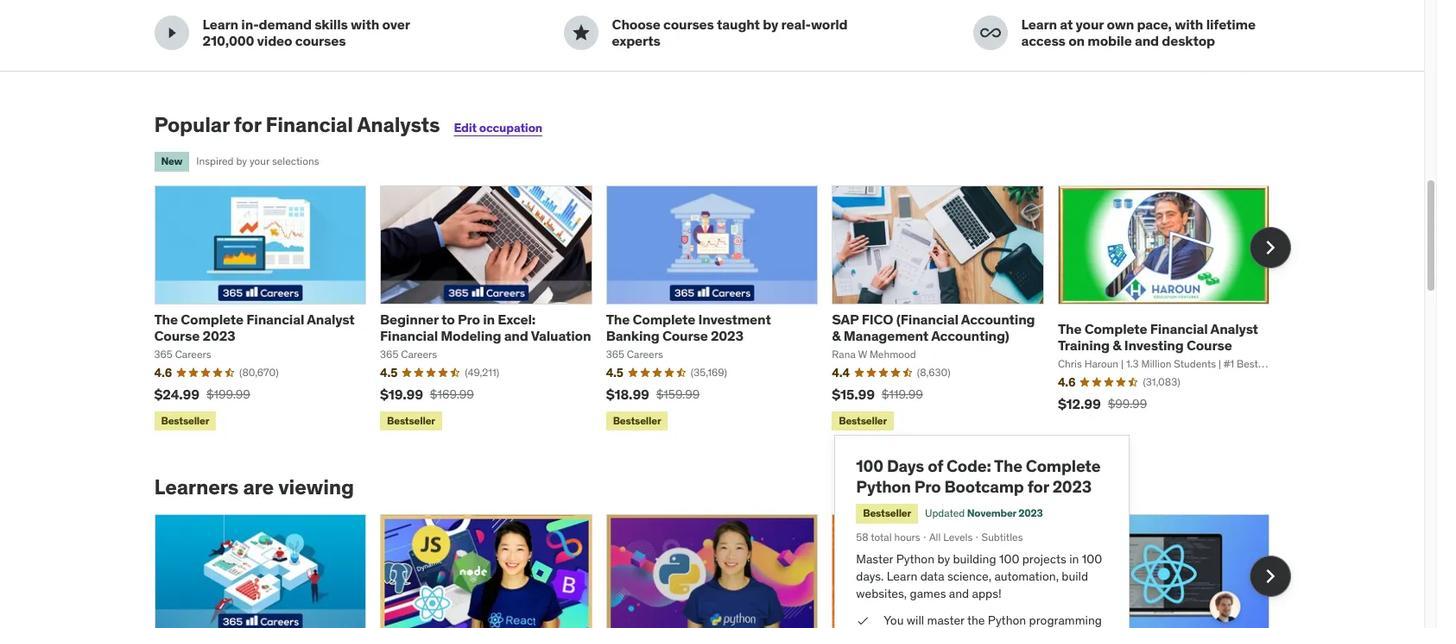 Task type: describe. For each thing, give the bounding box(es) containing it.
learn inside master python by building 100 projects in 100 days. learn data science, automation, build websites, games and apps!
[[887, 569, 918, 585]]

analyst for the complete financial analyst training & investing course
[[1211, 320, 1258, 338]]

58 total hours
[[856, 531, 921, 544]]

investing
[[1124, 337, 1184, 354]]

in-
[[241, 16, 259, 33]]

new
[[161, 155, 183, 168]]

medium image
[[161, 23, 182, 44]]

the complete financial analyst training & investing course
[[1058, 320, 1258, 354]]

sap
[[832, 311, 859, 328]]

the complete financial analyst training & investing course link
[[1058, 320, 1258, 354]]

the for the complete financial analyst training & investing course
[[1058, 320, 1082, 338]]

modeling
[[441, 327, 501, 345]]

subtitles
[[982, 531, 1023, 544]]

over
[[382, 16, 410, 33]]

learn at your own pace, with lifetime access on mobile and desktop
[[1021, 16, 1256, 50]]

with inside learn at your own pace, with lifetime access on mobile and desktop
[[1175, 16, 1204, 33]]

games
[[910, 586, 946, 602]]

the complete investment banking course 2023 link
[[606, 311, 771, 345]]

0 horizontal spatial by
[[236, 155, 247, 168]]

sap fico (financial accounting & management accounting)
[[832, 311, 1035, 345]]

popular for financial analysts
[[154, 112, 440, 139]]

access
[[1021, 32, 1066, 50]]

bestseller
[[863, 507, 911, 520]]

pace,
[[1137, 16, 1172, 33]]

with inside learn in-demand skills with over 210,000 video courses
[[351, 16, 379, 33]]

xsmall image
[[856, 613, 870, 629]]

banking
[[606, 327, 660, 345]]

the complete financial analyst course 2023
[[154, 311, 355, 345]]

& inside the complete financial analyst training & investing course
[[1113, 337, 1122, 354]]

updated
[[925, 507, 965, 520]]

learn in-demand skills with over 210,000 video courses
[[203, 16, 410, 50]]

and inside learn at your own pace, with lifetime access on mobile and desktop
[[1135, 32, 1159, 50]]

build
[[1062, 569, 1088, 585]]

the complete financial analyst course 2023 link
[[154, 311, 355, 345]]

selections
[[272, 155, 319, 168]]

viewing
[[278, 474, 354, 501]]

in inside master python by building 100 projects in 100 days. learn data science, automation, build websites, games and apps!
[[1070, 552, 1079, 568]]

the complete investment banking course 2023
[[606, 311, 771, 345]]

fico
[[862, 311, 893, 328]]

(financial
[[896, 311, 959, 328]]

edit occupation
[[454, 120, 542, 136]]

occupation
[[479, 120, 542, 136]]

complete inside 100 days of code: the complete python pro bootcamp for 2023
[[1026, 456, 1101, 477]]

and inside master python by building 100 projects in 100 days. learn data science, automation, build websites, games and apps!
[[949, 586, 969, 602]]

pro inside beginner to pro in excel: financial modeling and valuation
[[458, 311, 480, 328]]

next image
[[1256, 563, 1284, 591]]

210,000
[[203, 32, 254, 50]]

lifetime
[[1206, 16, 1256, 33]]

updated november 2023
[[925, 507, 1043, 520]]

video
[[257, 32, 292, 50]]

1 horizontal spatial 100
[[999, 552, 1020, 568]]

inspired
[[196, 155, 234, 168]]

hours
[[894, 531, 921, 544]]

experts
[[612, 32, 660, 50]]

bootcamp
[[945, 477, 1024, 497]]

levels
[[944, 531, 973, 544]]

choose
[[612, 16, 661, 33]]

desktop
[[1162, 32, 1215, 50]]

next image
[[1256, 234, 1284, 261]]

your for selections
[[250, 155, 270, 168]]

2 carousel element from the top
[[154, 515, 1291, 629]]

popular
[[154, 112, 229, 139]]

skills
[[315, 16, 348, 33]]

investment
[[698, 311, 771, 328]]

complete for the complete financial analyst course 2023
[[181, 311, 244, 328]]

sap fico (financial accounting & management accounting) link
[[832, 311, 1035, 345]]

medium image for learn
[[980, 23, 1001, 44]]

are
[[243, 474, 274, 501]]

mobile
[[1088, 32, 1132, 50]]

on
[[1069, 32, 1085, 50]]

accounting)
[[931, 327, 1009, 345]]

58
[[856, 531, 869, 544]]

beginner to pro in excel: financial modeling and valuation link
[[380, 311, 591, 345]]

science,
[[948, 569, 992, 585]]

financial for the complete financial analyst course 2023
[[246, 311, 304, 328]]

courses inside learn in-demand skills with over 210,000 video courses
[[295, 32, 346, 50]]

analysts
[[357, 112, 440, 139]]

november
[[967, 507, 1017, 520]]



Task type: vqa. For each thing, say whether or not it's contained in the screenshot.
middle this
no



Task type: locate. For each thing, give the bounding box(es) containing it.
0 vertical spatial carousel element
[[154, 185, 1291, 435]]

financial inside beginner to pro in excel: financial modeling and valuation
[[380, 327, 438, 345]]

1 horizontal spatial with
[[1175, 16, 1204, 33]]

excel:
[[498, 311, 536, 328]]

1 horizontal spatial and
[[949, 586, 969, 602]]

1 with from the left
[[351, 16, 379, 33]]

1 vertical spatial carousel element
[[154, 515, 1291, 629]]

and
[[1135, 32, 1159, 50], [504, 327, 528, 345], [949, 586, 969, 602]]

& right "training"
[[1113, 337, 1122, 354]]

0 vertical spatial and
[[1135, 32, 1159, 50]]

analyst left beginner
[[307, 311, 355, 328]]

and inside beginner to pro in excel: financial modeling and valuation
[[504, 327, 528, 345]]

2 horizontal spatial 100
[[1082, 552, 1102, 568]]

2023 inside 100 days of code: the complete python pro bootcamp for 2023
[[1053, 477, 1092, 497]]

training
[[1058, 337, 1110, 354]]

0 horizontal spatial pro
[[458, 311, 480, 328]]

medium image left experts
[[571, 23, 591, 44]]

complete inside the complete financial analyst training & investing course
[[1085, 320, 1147, 338]]

0 horizontal spatial 100
[[856, 456, 884, 477]]

100 left days
[[856, 456, 884, 477]]

courses right video
[[295, 32, 346, 50]]

own
[[1107, 16, 1134, 33]]

demand
[[259, 16, 312, 33]]

with right pace, at the top right
[[1175, 16, 1204, 33]]

in
[[483, 311, 495, 328], [1070, 552, 1079, 568]]

your left selections
[[250, 155, 270, 168]]

0 vertical spatial python
[[856, 477, 911, 497]]

1 horizontal spatial pro
[[915, 477, 941, 497]]

learn up websites,
[[887, 569, 918, 585]]

total
[[871, 531, 892, 544]]

for right bootcamp
[[1028, 477, 1049, 497]]

your inside learn at your own pace, with lifetime access on mobile and desktop
[[1076, 16, 1104, 33]]

master python by building 100 projects in 100 days. learn data science, automation, build websites, games and apps!
[[856, 552, 1102, 602]]

analyst inside 'the complete financial analyst course 2023'
[[307, 311, 355, 328]]

learn left at
[[1021, 16, 1057, 33]]

2 horizontal spatial learn
[[1021, 16, 1057, 33]]

for inside 100 days of code: the complete python pro bootcamp for 2023
[[1028, 477, 1049, 497]]

the for the complete financial analyst course 2023
[[154, 311, 178, 328]]

apps!
[[972, 586, 1002, 602]]

1 carousel element from the top
[[154, 185, 1291, 435]]

analyst right investing
[[1211, 320, 1258, 338]]

medium image left access
[[980, 23, 1001, 44]]

with left over
[[351, 16, 379, 33]]

the inside 100 days of code: the complete python pro bootcamp for 2023
[[994, 456, 1023, 477]]

beginner
[[380, 311, 439, 328]]

learn
[[203, 16, 238, 33], [1021, 16, 1057, 33], [887, 569, 918, 585]]

2 with from the left
[[1175, 16, 1204, 33]]

pro right to
[[458, 311, 480, 328]]

all levels
[[929, 531, 973, 544]]

courses
[[663, 16, 714, 33], [295, 32, 346, 50]]

learners
[[154, 474, 239, 501]]

valuation
[[531, 327, 591, 345]]

100 down subtitles
[[999, 552, 1020, 568]]

course for investment
[[662, 327, 708, 345]]

and left valuation
[[504, 327, 528, 345]]

taught
[[717, 16, 760, 33]]

0 vertical spatial by
[[763, 16, 778, 33]]

1 horizontal spatial learn
[[887, 569, 918, 585]]

in up build
[[1070, 552, 1079, 568]]

analyst
[[307, 311, 355, 328], [1211, 320, 1258, 338]]

1 horizontal spatial in
[[1070, 552, 1079, 568]]

building
[[953, 552, 996, 568]]

0 vertical spatial your
[[1076, 16, 1104, 33]]

1 vertical spatial your
[[250, 155, 270, 168]]

in left excel:
[[483, 311, 495, 328]]

choose courses taught by real-world experts
[[612, 16, 848, 50]]

1 horizontal spatial your
[[1076, 16, 1104, 33]]

by up "data" on the bottom of page
[[938, 552, 950, 568]]

course inside the complete investment banking course 2023
[[662, 327, 708, 345]]

& left the fico
[[832, 327, 841, 345]]

analyst inside the complete financial analyst training & investing course
[[1211, 320, 1258, 338]]

& inside sap fico (financial accounting & management accounting)
[[832, 327, 841, 345]]

code:
[[947, 456, 991, 477]]

by inside master python by building 100 projects in 100 days. learn data science, automation, build websites, games and apps!
[[938, 552, 950, 568]]

accounting
[[961, 311, 1035, 328]]

all
[[929, 531, 941, 544]]

1 vertical spatial python
[[896, 552, 935, 568]]

0 horizontal spatial with
[[351, 16, 379, 33]]

python inside 100 days of code: the complete python pro bootcamp for 2023
[[856, 477, 911, 497]]

edit
[[454, 120, 477, 136]]

1 vertical spatial for
[[1028, 477, 1049, 497]]

world
[[811, 16, 848, 33]]

1 horizontal spatial for
[[1028, 477, 1049, 497]]

100 up build
[[1082, 552, 1102, 568]]

complete inside 'the complete financial analyst course 2023'
[[181, 311, 244, 328]]

for
[[234, 112, 261, 139], [1028, 477, 1049, 497]]

0 horizontal spatial analyst
[[307, 311, 355, 328]]

projects
[[1023, 552, 1067, 568]]

1 vertical spatial by
[[236, 155, 247, 168]]

pro
[[458, 311, 480, 328], [915, 477, 941, 497]]

learn for learn in-demand skills with over 210,000 video courses
[[203, 16, 238, 33]]

course inside 'the complete financial analyst course 2023'
[[154, 327, 200, 345]]

2 medium image from the left
[[980, 23, 1001, 44]]

to
[[442, 311, 455, 328]]

complete for the complete financial analyst training & investing course
[[1085, 320, 1147, 338]]

0 horizontal spatial course
[[154, 327, 200, 345]]

1 vertical spatial pro
[[915, 477, 941, 497]]

1 vertical spatial and
[[504, 327, 528, 345]]

courses left taught
[[663, 16, 714, 33]]

the for the complete investment banking course 2023
[[606, 311, 630, 328]]

the inside the complete investment banking course 2023
[[606, 311, 630, 328]]

edit occupation button
[[454, 120, 542, 136]]

python up bestseller
[[856, 477, 911, 497]]

0 vertical spatial pro
[[458, 311, 480, 328]]

learn left in-
[[203, 16, 238, 33]]

days
[[887, 456, 924, 477]]

of
[[928, 456, 943, 477]]

1 vertical spatial in
[[1070, 552, 1079, 568]]

0 horizontal spatial &
[[832, 327, 841, 345]]

beginner to pro in excel: financial modeling and valuation
[[380, 311, 591, 345]]

financial
[[266, 112, 353, 139], [246, 311, 304, 328], [1150, 320, 1208, 338], [380, 327, 438, 345]]

pro inside 100 days of code: the complete python pro bootcamp for 2023
[[915, 477, 941, 497]]

real-
[[781, 16, 811, 33]]

1 medium image from the left
[[571, 23, 591, 44]]

0 horizontal spatial courses
[[295, 32, 346, 50]]

learn inside learn at your own pace, with lifetime access on mobile and desktop
[[1021, 16, 1057, 33]]

with
[[351, 16, 379, 33], [1175, 16, 1204, 33]]

medium image
[[571, 23, 591, 44], [980, 23, 1001, 44]]

the inside the complete financial analyst training & investing course
[[1058, 320, 1082, 338]]

0 horizontal spatial and
[[504, 327, 528, 345]]

0 vertical spatial in
[[483, 311, 495, 328]]

financial for popular for financial analysts
[[266, 112, 353, 139]]

1 horizontal spatial medium image
[[980, 23, 1001, 44]]

your for own
[[1076, 16, 1104, 33]]

the
[[154, 311, 178, 328], [606, 311, 630, 328], [1058, 320, 1082, 338], [994, 456, 1023, 477]]

2023 inside the complete investment banking course 2023
[[711, 327, 744, 345]]

inspired by your selections
[[196, 155, 319, 168]]

0 horizontal spatial learn
[[203, 16, 238, 33]]

course for financial
[[154, 327, 200, 345]]

2 vertical spatial by
[[938, 552, 950, 568]]

0 horizontal spatial your
[[250, 155, 270, 168]]

your
[[1076, 16, 1104, 33], [250, 155, 270, 168]]

and down science,
[[949, 586, 969, 602]]

2023
[[203, 327, 235, 345], [711, 327, 744, 345], [1053, 477, 1092, 497], [1019, 507, 1043, 520]]

the inside 'the complete financial analyst course 2023'
[[154, 311, 178, 328]]

days.
[[856, 569, 884, 585]]

carousel element containing the complete financial analyst course 2023
[[154, 185, 1291, 435]]

by
[[763, 16, 778, 33], [236, 155, 247, 168], [938, 552, 950, 568]]

2 horizontal spatial course
[[1187, 337, 1232, 354]]

1 horizontal spatial course
[[662, 327, 708, 345]]

financial inside the complete financial analyst training & investing course
[[1150, 320, 1208, 338]]

course inside the complete financial analyst training & investing course
[[1187, 337, 1232, 354]]

1 horizontal spatial &
[[1113, 337, 1122, 354]]

automation,
[[995, 569, 1059, 585]]

100
[[856, 456, 884, 477], [999, 552, 1020, 568], [1082, 552, 1102, 568]]

data
[[921, 569, 945, 585]]

courses inside choose courses taught by real-world experts
[[663, 16, 714, 33]]

by right inspired
[[236, 155, 247, 168]]

0 horizontal spatial in
[[483, 311, 495, 328]]

pro up the updated
[[915, 477, 941, 497]]

at
[[1060, 16, 1073, 33]]

100 inside 100 days of code: the complete python pro bootcamp for 2023
[[856, 456, 884, 477]]

1 horizontal spatial by
[[763, 16, 778, 33]]

1 horizontal spatial courses
[[663, 16, 714, 33]]

by inside choose courses taught by real-world experts
[[763, 16, 778, 33]]

master
[[856, 552, 893, 568]]

2 horizontal spatial by
[[938, 552, 950, 568]]

for up inspired by your selections
[[234, 112, 261, 139]]

1 horizontal spatial analyst
[[1211, 320, 1258, 338]]

&
[[832, 327, 841, 345], [1113, 337, 1122, 354]]

2 vertical spatial and
[[949, 586, 969, 602]]

100 days of code: the complete python pro bootcamp for 2023
[[856, 456, 1101, 497]]

financial for the complete financial analyst training & investing course
[[1150, 320, 1208, 338]]

learn inside learn in-demand skills with over 210,000 video courses
[[203, 16, 238, 33]]

financial inside 'the complete financial analyst course 2023'
[[246, 311, 304, 328]]

complete inside the complete investment banking course 2023
[[633, 311, 695, 328]]

python up "data" on the bottom of page
[[896, 552, 935, 568]]

2023 inside 'the complete financial analyst course 2023'
[[203, 327, 235, 345]]

management
[[844, 327, 929, 345]]

0 vertical spatial for
[[234, 112, 261, 139]]

0 horizontal spatial medium image
[[571, 23, 591, 44]]

medium image for choose
[[571, 23, 591, 44]]

course
[[154, 327, 200, 345], [662, 327, 708, 345], [1187, 337, 1232, 354]]

2 horizontal spatial and
[[1135, 32, 1159, 50]]

learn for learn at your own pace, with lifetime access on mobile and desktop
[[1021, 16, 1057, 33]]

python
[[856, 477, 911, 497], [896, 552, 935, 568]]

websites,
[[856, 586, 907, 602]]

analyst for the complete financial analyst course 2023
[[307, 311, 355, 328]]

complete for the complete investment banking course 2023
[[633, 311, 695, 328]]

in inside beginner to pro in excel: financial modeling and valuation
[[483, 311, 495, 328]]

and right own
[[1135, 32, 1159, 50]]

python inside master python by building 100 projects in 100 days. learn data science, automation, build websites, games and apps!
[[896, 552, 935, 568]]

carousel element
[[154, 185, 1291, 435], [154, 515, 1291, 629]]

learners are viewing
[[154, 474, 354, 501]]

100 days of code: the complete python pro bootcamp for 2023 link
[[856, 456, 1101, 497]]

0 horizontal spatial for
[[234, 112, 261, 139]]

by left real-
[[763, 16, 778, 33]]

complete
[[181, 311, 244, 328], [633, 311, 695, 328], [1085, 320, 1147, 338], [1026, 456, 1101, 477]]

your right at
[[1076, 16, 1104, 33]]



